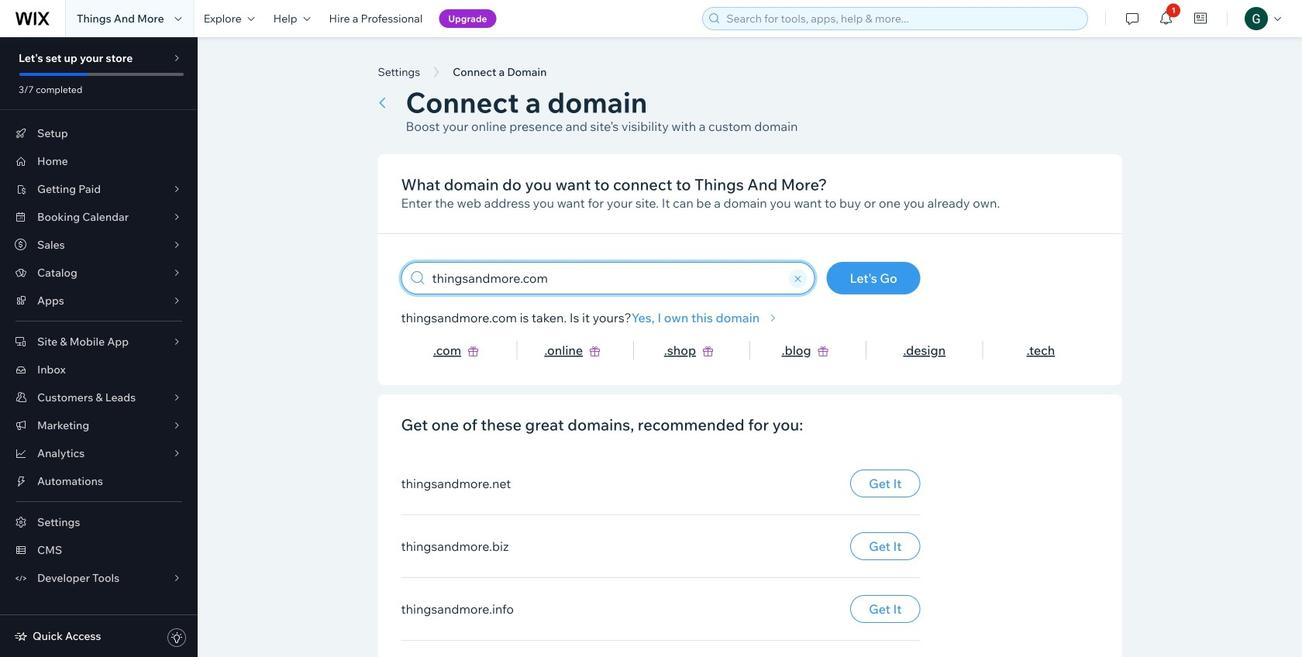 Task type: describe. For each thing, give the bounding box(es) containing it.
e.g. mystunningwebsite.com field
[[427, 263, 786, 294]]



Task type: locate. For each thing, give the bounding box(es) containing it.
sidebar element
[[0, 37, 198, 657]]

Search for tools, apps, help & more... field
[[722, 8, 1083, 29]]



